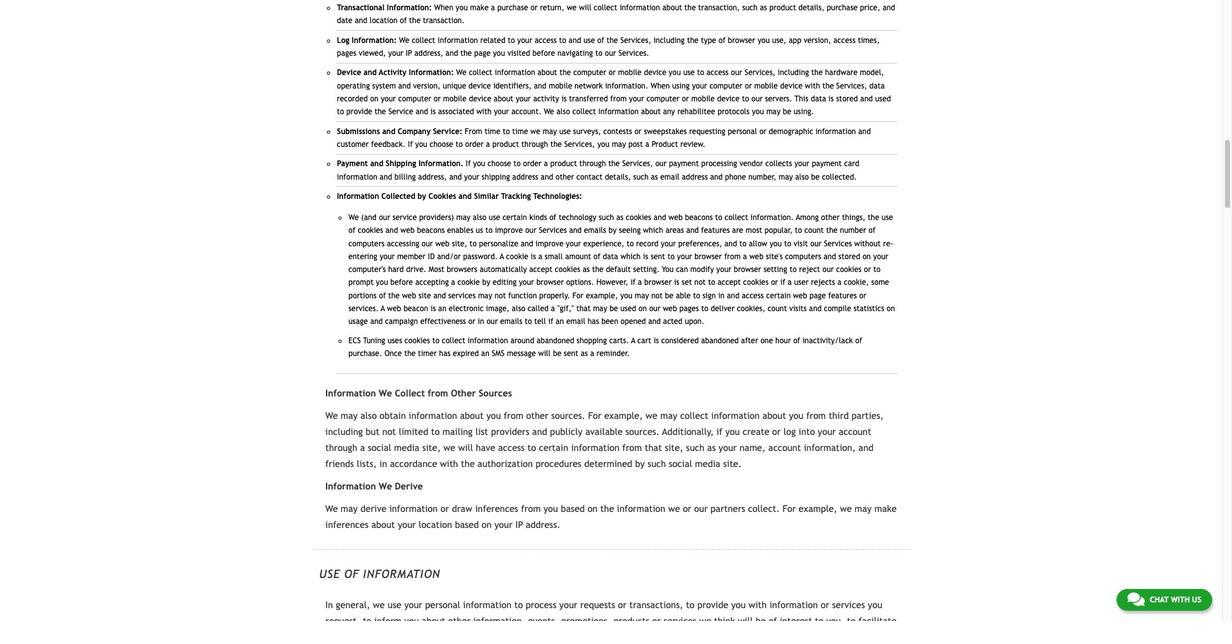 Task type: describe. For each thing, give the bounding box(es) containing it.
cookies down 'amount'
[[555, 265, 580, 274]]

to right transactions,
[[686, 600, 695, 610]]

will inside we may also obtain information about you from other sources.  for example, we may collect information about you from third parties, including but not limited to mailing list providers and publicly available sources. additionally, if you create or log into your account through a social media site, we will have access to certain information from that site, such as your name, account information, and friends lists, in accordance with the authorization procedures determined by such social media site.
[[458, 442, 473, 453]]

unique
[[443, 81, 466, 90]]

the down when you make a purchase or return, we will collect information about the transaction, such as product details, purchase price, and date and location of the transaction.
[[607, 36, 618, 45]]

used inside we (and our service providers) may also use certain kinds of technology such as cookies and web beacons to collect information. among other things, the use of cookies and web beacons enables us to improve our services and emails by seeing which areas and features are most popular, to count the number of computers accessing our web site, to personalize and improve your experience, to record your preferences, and to allow you to visit our services without re- entering your member id and/or password. a cookie is a small amount of data which is sent to your browser from a web site's computers and stored on your computer's hard drive. most browsers automatically accept cookies as the default setting. you can modify your browser setting to reject our cookies or to prompt you before accepting a cookie by editing your browser options. however, if a browser is set not to accept cookies or if a user rejects a cookie, some portions of the web site and services may not function properly. for example, you may not be able to sign in and access certain web page features or services. a web beacon is an electronic image, also called a "gif," that may be used on our web pages to deliver cookies, count visits and compile statistics on usage and campaign effectiveness or in our emails to tell if an email has been opened and acted upon.
[[620, 304, 636, 313]]

and down model,
[[860, 94, 873, 103]]

services, inside from time to time we may use surveys, contests or sweepstakes requesting personal or demographic information and customer feedback. if you choose to order a product through the services, you may post a product review.
[[564, 140, 595, 149]]

collect inside we may also obtain information about you from other sources.  for example, we may collect information about you from third parties, including but not limited to mailing list providers and publicly available sources. additionally, if you create or log into your account through a social media site, we will have access to certain information from that site, such as your name, account information, and friends lists, in accordance with the authorization procedures determined by such social media site.
[[680, 410, 709, 421]]

0 vertical spatial cookie
[[506, 252, 528, 261]]

web down "service"
[[400, 226, 415, 235]]

to up preferences, on the right
[[715, 213, 722, 222]]

sweepstakes
[[644, 127, 687, 136]]

information down available
[[571, 442, 620, 453]]

also down function
[[512, 304, 525, 313]]

chat with us link
[[1117, 589, 1212, 611]]

information, inside 'in general, we use your personal information to process your requests or transactions, to provide you with information or services you request, to inform you about other information, events, promotions, products or services we think will be of interest to you, to facilitat'
[[473, 616, 525, 621]]

service
[[388, 107, 413, 116]]

1 vertical spatial improve
[[536, 239, 564, 248]]

re-
[[883, 239, 893, 248]]

about up activity
[[538, 68, 557, 77]]

statistics
[[854, 304, 884, 313]]

0 horizontal spatial beacons
[[417, 226, 445, 235]]

product
[[652, 140, 678, 149]]

about up the list
[[460, 410, 484, 421]]

2 horizontal spatial an
[[556, 317, 564, 326]]

chat
[[1150, 596, 1169, 605]]

choose inside if you choose to order a product through the services, our payment processing vendor collects your payment card information and billing address, and your shipping address and other contact details, such as email address and phone number, may also be collected.
[[488, 159, 511, 168]]

example, inside we may also obtain information about you from other sources.  for example, we may collect information about you from third parties, including but not limited to mailing list providers and publicly available sources. additionally, if you create or log into your account through a social media site, we will have access to certain information from that site, such as your name, account information, and friends lists, in accordance with the authorization procedures determined by such social media site.
[[604, 410, 643, 421]]

may inside we collect information about the computer or mobile device you use to access our services, including the hardware model, operating system and version, unique device identifiers, and mobile network information. when using your computer or mobile device with the services, data recorded on your computer or mobile device about your activity is transferred from your computer or mobile device to our servers. this data is stored and used to provide the service and is associated with your account.  we also collect information about any rehabilitee protocols you may be using.
[[766, 107, 781, 116]]

to up sign
[[708, 278, 715, 287]]

in general, we use your personal information to process your requests or transactions, to provide you with information or services you request, to inform you about other information, events, promotions, products or services we think will be of interest to you, to facilitat
[[325, 600, 897, 621]]

the left the service at the top left of the page
[[375, 107, 386, 116]]

also inside we may also obtain information about you from other sources.  for example, we may collect information about you from third parties, including but not limited to mailing list providers and publicly available sources. additionally, if you create or log into your account through a social media site, we will have access to certain information from that site, such as your name, account information, and friends lists, in accordance with the authorization procedures determined by such social media site.
[[361, 410, 377, 421]]

0 horizontal spatial an
[[438, 304, 447, 313]]

the up the however,
[[592, 265, 604, 274]]

upon.
[[685, 317, 705, 326]]

our up rejects
[[823, 265, 834, 274]]

0 horizontal spatial certain
[[503, 213, 527, 222]]

1 vertical spatial account
[[768, 442, 801, 453]]

browser left the 'setting'
[[734, 265, 761, 274]]

transactional information:
[[337, 3, 432, 12]]

hardware
[[825, 68, 858, 77]]

on up opened
[[639, 304, 647, 313]]

ip inside we collect information related to your access to and use of the services, including the type of browser you use, app version, access times, pages viewed, your ip address, and the page you visited before navigating to our services.
[[406, 49, 412, 58]]

0 vertical spatial beacons
[[685, 213, 713, 222]]

options.
[[566, 278, 594, 287]]

the left transaction,
[[685, 3, 696, 12]]

partners
[[711, 503, 745, 514]]

0 vertical spatial sources.
[[551, 410, 585, 421]]

information for information we derive
[[325, 481, 376, 492]]

2 horizontal spatial data
[[869, 81, 885, 90]]

you,
[[826, 616, 844, 621]]

additionally,
[[662, 426, 714, 437]]

customer
[[337, 140, 369, 149]]

email inside if you choose to order a product through the services, our payment processing vendor collects your payment card information and billing address, and your shipping address and other contact details, such as email address and phone number, may also be collected.
[[660, 172, 680, 181]]

collect
[[395, 388, 425, 399]]

and left similar
[[459, 192, 472, 201]]

derive
[[361, 503, 387, 514]]

about left any
[[641, 107, 661, 116]]

process
[[526, 600, 557, 610]]

0 vertical spatial based
[[561, 503, 585, 514]]

an inside ecs tuning uses cookies to collect information around abandoned shopping carts. a cart is considered abandoned after one hour of inactivity/lack of purchase. once the timer has expired an sms message will be sent as a reminder.
[[481, 349, 490, 358]]

0 vertical spatial computers
[[349, 239, 385, 248]]

browser down you at the top right
[[644, 278, 672, 287]]

by up experience,
[[609, 226, 617, 235]]

think
[[714, 616, 735, 621]]

in
[[325, 600, 333, 610]]

1 horizontal spatial inferences
[[475, 503, 518, 514]]

example, inside we may derive information or draw inferences from you based on the information we or our partners collect.  for example, we may make inferences about your location based on your ip address.
[[799, 503, 837, 514]]

activity
[[379, 68, 407, 77]]

other inside we (and our service providers) may also use certain kinds of technology such as cookies and web beacons to collect information. among other things, the use of cookies and web beacons enables us to improve our services and emails by seeing which areas and features are most popular, to count the number of computers accessing our web site, to personalize and improve your experience, to record your preferences, and to allow you to visit our services without re- entering your member id and/or password. a cookie is a small amount of data which is sent to your browser from a web site's computers and stored on your computer's hard drive. most browsers automatically accept cookies as the default setting. you can modify your browser setting to reject our cookies or to prompt you before accepting a cookie by editing your browser options. however, if a browser is set not to accept cookies or if a user rejects a cookie, some portions of the web site and services may not function properly. for example, you may not be able to sign in and access certain web page features or services. a web beacon is an electronic image, also called a "gif," that may be used on our web pages to deliver cookies, count visits and compile statistics on usage and campaign effectiveness or in our emails to tell if an email has been opened and acted upon.
[[821, 213, 840, 222]]

and down information.
[[449, 172, 462, 181]]

our up cart
[[649, 304, 661, 313]]

collect down related
[[469, 68, 493, 77]]

of right type
[[719, 36, 726, 45]]

information left process at the bottom left of page
[[463, 600, 512, 610]]

to down the recorded
[[337, 107, 344, 116]]

information inside ecs tuning uses cookies to collect information around abandoned shopping carts. a cart is considered abandoned after one hour of inactivity/lack of purchase. once the timer has expired an sms message will be sent as a reminder.
[[468, 336, 508, 345]]

the down hardware
[[823, 81, 834, 90]]

inactivity/lack
[[803, 336, 853, 345]]

to down are
[[739, 239, 747, 248]]

2 vertical spatial services
[[664, 616, 697, 621]]

and right price,
[[883, 3, 895, 12]]

cart
[[638, 336, 651, 345]]

your right modify
[[716, 265, 732, 274]]

0 vertical spatial emails
[[584, 226, 606, 235]]

data inside we (and our service providers) may also use certain kinds of technology such as cookies and web beacons to collect information. among other things, the use of cookies and web beacons enables us to improve our services and emails by seeing which areas and features are most popular, to count the number of computers accessing our web site, to personalize and improve your experience, to record your preferences, and to allow you to visit our services without re- entering your member id and/or password. a cookie is a small amount of data which is sent to your browser from a web site's computers and stored on your computer's hard drive. most browsers automatically accept cookies as the default setting. you can modify your browser setting to reject our cookies or to prompt you before accepting a cookie by editing your browser options. however, if a browser is set not to accept cookies or if a user rejects a cookie, some portions of the web site and services may not function properly. for example, you may not be able to sign in and access certain web page features or services. a web beacon is an electronic image, also called a "gif," that may be used on our web pages to deliver cookies, count visits and compile statistics on usage and campaign effectiveness or in our emails to tell if an email has been opened and acted upon.
[[603, 252, 618, 261]]

technologies:
[[533, 192, 582, 201]]

with inside 'in general, we use your personal information to process your requests or transactions, to provide you with information or services you request, to inform you about other information, events, promotions, products or services we think will be of interest to you, to facilitat'
[[749, 600, 767, 610]]

to up some
[[873, 265, 881, 274]]

2 horizontal spatial certain
[[766, 291, 791, 300]]

your left account.
[[494, 107, 509, 116]]

collect down transferred
[[572, 107, 596, 116]]

address, inside if you choose to order a product through the services, our payment processing vendor collects your payment card information and billing address, and your shipping address and other contact details, such as email address and phone number, may also be collected.
[[418, 172, 447, 181]]

that inside we (and our service providers) may also use certain kinds of technology such as cookies and web beacons to collect information. among other things, the use of cookies and web beacons enables us to improve our services and emails by seeing which areas and features are most popular, to count the number of computers accessing our web site, to personalize and improve your experience, to record your preferences, and to allow you to visit our services without re- entering your member id and/or password. a cookie is a small amount of data which is sent to your browser from a web site's computers and stored on your computer's hard drive. most browsers automatically accept cookies as the default setting. you can modify your browser setting to reject our cookies or to prompt you before accepting a cookie by editing your browser options. however, if a browser is set not to accept cookies or if a user rejects a cookie, some portions of the web site and services may not function properly. for example, you may not be able to sign in and access certain web page features or services. a web beacon is an electronic image, also called a "gif," that may be used on our web pages to deliver cookies, count visits and compile statistics on usage and campaign effectiveness or in our emails to tell if an email has been opened and acted upon.
[[576, 304, 591, 313]]

the inside ecs tuning uses cookies to collect information around abandoned shopping carts. a cart is considered abandoned after one hour of inactivity/lack of purchase. once the timer has expired an sms message will be sent as a reminder.
[[404, 349, 416, 358]]

other inside we may also obtain information about you from other sources.  for example, we may collect information about you from third parties, including but not limited to mailing list providers and publicly available sources. additionally, if you create or log into your account through a social media site, we will have access to certain information from that site, such as your name, account information, and friends lists, in accordance with the authorization procedures determined by such social media site.
[[526, 410, 549, 421]]

our inside if you choose to order a product through the services, our payment processing vendor collects your payment card information and billing address, and your shipping address and other contact details, such as email address and phone number, may also be collected.
[[655, 159, 667, 168]]

derive
[[395, 481, 423, 492]]

effectiveness
[[420, 317, 466, 326]]

viewed,
[[359, 49, 386, 58]]

in inside we may also obtain information about you from other sources.  for example, we may collect information about you from third parties, including but not limited to mailing list providers and publicly available sources. additionally, if you create or log into your account through a social media site, we will have access to certain information from that site, such as your name, account information, and friends lists, in accordance with the authorization procedures determined by such social media site.
[[380, 458, 387, 469]]

into
[[799, 426, 815, 437]]

browser up modify
[[695, 252, 722, 261]]

that inside we may also obtain information about you from other sources.  for example, we may collect information about you from third parties, including but not limited to mailing list providers and publicly available sources. additionally, if you create or log into your account through a social media site, we will have access to certain information from that site, such as your name, account information, and friends lists, in accordance with the authorization procedures determined by such social media site.
[[645, 442, 662, 453]]

through inside we may also obtain information about you from other sources.  for example, we may collect information about you from third parties, including but not limited to mailing list providers and publicly available sources. additionally, if you create or log into your account through a social media site, we will have access to certain information from that site, such as your name, account information, and friends lists, in accordance with the authorization procedures determined by such social media site.
[[325, 442, 357, 453]]

2 abandoned from the left
[[701, 336, 739, 345]]

draw
[[452, 503, 472, 514]]

the left "transaction."
[[409, 16, 421, 25]]

before inside we (and our service providers) may also use certain kinds of technology such as cookies and web beacons to collect information. among other things, the use of cookies and web beacons enables us to improve our services and emails by seeing which areas and features are most popular, to count the number of computers accessing our web site, to personalize and improve your experience, to record your preferences, and to allow you to visit our services without re- entering your member id and/or password. a cookie is a small amount of data which is sent to your browser from a web site's computers and stored on your computer's hard drive. most browsers automatically accept cookies as the default setting. you can modify your browser setting to reject our cookies or to prompt you before accepting a cookie by editing your browser options. however, if a browser is set not to accept cookies or if a user rejects a cookie, some portions of the web site and services may not function properly. for example, you may not be able to sign in and access certain web page features or services. a web beacon is an electronic image, also called a "gif," that may be used on our web pages to deliver cookies, count visits and compile statistics on usage and campaign effectiveness or in our emails to tell if an email has been opened and acted upon.
[[390, 278, 413, 287]]

if you choose to order a product through the services, our payment processing vendor collects your payment card information and billing address, and your shipping address and other contact details, such as email address and phone number, may also be collected.
[[337, 159, 859, 181]]

visits
[[789, 304, 807, 313]]

and left the acted
[[648, 317, 661, 326]]

setting
[[764, 265, 787, 274]]

promotions,
[[561, 616, 611, 621]]

or up "associated"
[[434, 94, 441, 103]]

identifiers,
[[493, 81, 532, 90]]

password.
[[463, 252, 498, 261]]

transactional
[[337, 3, 385, 12]]

payment and shipping information.
[[337, 159, 464, 168]]

browser inside we collect information related to your access to and use of the services, including the type of browser you use, app version, access times, pages viewed, your ip address, and the page you visited before navigating to our services.
[[728, 36, 755, 45]]

a inside when you make a purchase or return, we will collect information about the transaction, such as product details, purchase price, and date and location of the transaction.
[[491, 3, 495, 12]]

collected.
[[822, 172, 857, 181]]

0 horizontal spatial which
[[621, 252, 641, 261]]

your up promotions,
[[559, 600, 578, 610]]

a down setting.
[[638, 278, 642, 287]]

or up post
[[635, 127, 642, 136]]

our inside we collect information related to your access to and use of the services, including the type of browser you use, app version, access times, pages viewed, your ip address, and the page you visited before navigating to our services.
[[605, 49, 616, 58]]

are
[[732, 226, 743, 235]]

about inside when you make a purchase or return, we will collect information about the transaction, such as product details, purchase price, and date and location of the transaction.
[[662, 3, 682, 12]]

submissions and company service:
[[337, 127, 462, 136]]

cookie,
[[844, 278, 869, 287]]

has inside we (and our service providers) may also use certain kinds of technology such as cookies and web beacons to collect information. among other things, the use of cookies and web beacons enables us to improve our services and emails by seeing which areas and features are most popular, to count the number of computers accessing our web site, to personalize and improve your experience, to record your preferences, and to allow you to visit our services without re- entering your member id and/or password. a cookie is a small amount of data which is sent to your browser from a web site's computers and stored on your computer's hard drive. most browsers automatically accept cookies as the default setting. you can modify your browser setting to reject our cookies or to prompt you before accepting a cookie by editing your browser options. however, if a browser is set not to accept cookies or if a user rejects a cookie, some portions of the web site and services may not function properly. for example, you may not be able to sign in and access certain web page features or services. a web beacon is an electronic image, also called a "gif," that may be used on our web pages to deliver cookies, count visits and compile statistics on usage and campaign effectiveness or in our emails to tell if an email has been opened and acted upon.
[[588, 317, 599, 326]]

we (and our service providers) may also use certain kinds of technology such as cookies and web beacons to collect information. among other things, the use of cookies and web beacons enables us to improve our services and emails by seeing which areas and features are most popular, to count the number of computers accessing our web site, to personalize and improve your experience, to record your preferences, and to allow you to visit our services without re- entering your member id and/or password. a cookie is a small amount of data which is sent to your browser from a web site's computers and stored on your computer's hard drive. most browsers automatically accept cookies as the default setting. you can modify your browser setting to reject our cookies or to prompt you before accepting a cookie by editing your browser options. however, if a browser is set not to accept cookies or if a user rejects a cookie, some portions of the web site and services may not function properly. for example, you may not be able to sign in and access certain web page features or services. a web beacon is an electronic image, also called a "gif," that may be used on our web pages to deliver cookies, count visits and compile statistics on usage and campaign effectiveness or in our emails to tell if an email has been opened and acted upon.
[[349, 213, 895, 326]]

to right navigating
[[595, 49, 603, 58]]

1 vertical spatial inferences
[[325, 519, 369, 530]]

on down without
[[863, 252, 871, 261]]

is left the set
[[674, 278, 679, 287]]

information inside when you make a purchase or return, we will collect information about the transaction, such as product details, purchase price, and date and location of the transaction.
[[620, 3, 660, 12]]

about up log
[[763, 410, 786, 421]]

our right (and
[[379, 213, 390, 222]]

and up areas
[[654, 213, 666, 222]]

or down transactions,
[[652, 616, 661, 621]]

device up protocols
[[717, 94, 740, 103]]

access inside we may also obtain information about you from other sources.  for example, we may collect information about you from third parties, including but not limited to mailing list providers and publicly available sources. additionally, if you create or log into your account through a social media site, we will have access to certain information from that site, such as your name, account information, and friends lists, in accordance with the authorization procedures determined by such social media site.
[[498, 442, 525, 453]]

mobile up activity
[[549, 81, 572, 90]]

email inside we (and our service providers) may also use certain kinds of technology such as cookies and web beacons to collect information. among other things, the use of cookies and web beacons enables us to improve our services and emails by seeing which areas and features are most popular, to count the number of computers accessing our web site, to personalize and improve your experience, to record your preferences, and to allow you to visit our services without re- entering your member id and/or password. a cookie is a small amount of data which is sent to your browser from a web site's computers and stored on your computer's hard drive. most browsers automatically accept cookies as the default setting. you can modify your browser setting to reject our cookies or to prompt you before accepting a cookie by editing your browser options. however, if a browser is set not to accept cookies or if a user rejects a cookie, some portions of the web site and services may not function properly. for example, you may not be able to sign in and access certain web page features or services. a web beacon is an electronic image, also called a "gif," that may be used on our web pages to deliver cookies, count visits and compile statistics on usage and campaign effectiveness or in our emails to tell if an email has been opened and acted upon.
[[566, 317, 585, 326]]

1 vertical spatial in
[[478, 317, 484, 326]]

0 horizontal spatial media
[[394, 442, 419, 453]]

1 vertical spatial services
[[824, 239, 852, 248]]

a right post
[[645, 140, 649, 149]]

2 time from the left
[[512, 127, 528, 136]]

acted
[[663, 317, 683, 326]]

hard
[[388, 265, 404, 274]]

request,
[[325, 616, 360, 621]]

our down kinds
[[525, 226, 537, 235]]

your up information collected by cookies and similar tracking technologies:
[[464, 172, 479, 181]]

will inside ecs tuning uses cookies to collect information around abandoned shopping carts. a cart is considered abandoned after one hour of inactivity/lack of purchase. once the timer has expired an sms message will be sent as a reminder.
[[538, 349, 551, 358]]

or inside we may also obtain information about you from other sources.  for example, we may collect information about you from third parties, including but not limited to mailing list providers and publicly available sources. additionally, if you create or log into your account through a social media site, we will have access to certain information from that site, such as your name, account information, and friends lists, in accordance with the authorization procedures determined by such social media site.
[[772, 426, 781, 437]]

1 abandoned from the left
[[537, 336, 574, 345]]

type
[[701, 36, 716, 45]]

1 horizontal spatial computers
[[785, 252, 821, 261]]

has inside ecs tuning uses cookies to collect information around abandoned shopping carts. a cart is considered abandoned after one hour of inactivity/lack of purchase. once the timer has expired an sms message will be sent as a reminder.
[[439, 349, 451, 358]]

personal inside 'in general, we use your personal information to process your requests or transactions, to provide you with information or services you request, to inform you about other information, events, promotions, products or services we think will be of interest to you, to facilitat'
[[425, 600, 460, 610]]

including inside we may also obtain information about you from other sources.  for example, we may collect information about you from third parties, including but not limited to mailing list providers and publicly available sources. additionally, if you create or log into your account through a social media site, we will have access to certain information from that site, such as your name, account information, and friends lists, in accordance with the authorization procedures determined by such social media site.
[[325, 426, 363, 437]]

activity
[[533, 94, 559, 103]]

1 vertical spatial emails
[[500, 317, 522, 326]]

obtain
[[380, 410, 406, 421]]

1 vertical spatial media
[[695, 458, 721, 469]]

1 purchase from the left
[[497, 3, 528, 12]]

and left publicly
[[532, 426, 547, 437]]

we inside we may also obtain information about you from other sources.  for example, we may collect information about you from third parties, including but not limited to mailing list providers and publicly available sources. additionally, if you create or log into your account through a social media site, we will have access to certain information from that site, such as your name, account information, and friends lists, in accordance with the authorization procedures determined by such social media site.
[[325, 410, 338, 421]]

sent inside ecs tuning uses cookies to collect information around abandoned shopping carts. a cart is considered abandoned after one hour of inactivity/lack of purchase. once the timer has expired an sms message will be sent as a reminder.
[[564, 349, 578, 358]]

1 horizontal spatial data
[[811, 94, 826, 103]]

our down image,
[[487, 317, 498, 326]]

navigating
[[558, 49, 593, 58]]

editing
[[493, 278, 517, 287]]

timer
[[418, 349, 437, 358]]

experience,
[[583, 239, 624, 248]]

and up feedback.
[[382, 127, 395, 136]]

site
[[419, 291, 431, 300]]

mobile up rehabilitee
[[691, 94, 715, 103]]

information inside if you choose to order a product through the services, our payment processing vendor collects your payment card information and billing address, and your shipping address and other contact details, such as email address and phone number, may also be collected.
[[337, 172, 377, 181]]

you
[[662, 265, 674, 274]]

your up the "hard"
[[380, 252, 395, 261]]

surveys,
[[573, 127, 601, 136]]

0 horizontal spatial site,
[[422, 442, 441, 453]]

message
[[507, 349, 536, 358]]

if inside if you choose to order a product through the services, our payment processing vendor collects your payment card information and billing address, and your shipping address and other contact details, such as email address and phone number, may also be collected.
[[466, 159, 471, 168]]

be inside if you choose to order a product through the services, our payment processing vendor collects your payment card information and billing address, and your shipping address and other contact details, such as email address and phone number, may also be collected.
[[811, 172, 820, 181]]

cookies,
[[737, 304, 765, 313]]

information inside we collect information related to your access to and use of the services, including the type of browser you use, app version, access times, pages viewed, your ip address, and the page you visited before navigating to our services.
[[438, 36, 478, 45]]

of inside when you make a purchase or return, we will collect information about the transaction, such as product details, purchase price, and date and location of the transaction.
[[400, 16, 407, 25]]

cookies up seeing
[[626, 213, 651, 222]]

to down type
[[697, 68, 704, 77]]

collect inside ecs tuning uses cookies to collect information around abandoned shopping carts. a cart is considered abandoned after one hour of inactivity/lack of purchase. once the timer has expired an sms message will be sent as a reminder.
[[442, 336, 465, 345]]

your down derive
[[398, 519, 416, 530]]

is inside ecs tuning uses cookies to collect information around abandoned shopping carts. a cart is considered abandoned after one hour of inactivity/lack of purchase. once the timer has expired an sms message will be sent as a reminder.
[[654, 336, 659, 345]]

0 vertical spatial social
[[368, 442, 391, 453]]

if down setting.
[[631, 278, 636, 287]]

will inside 'in general, we use your personal information to process your requests or transactions, to provide you with information or services you request, to inform you about other information, events, promotions, products or services we think will be of interest to you, to facilitat'
[[738, 616, 753, 621]]

information inside from time to time we may use surveys, contests or sweepstakes requesting personal or demographic information and customer feedback. if you choose to order a product through the services, you may post a product review.
[[816, 127, 856, 136]]

or up statistics
[[859, 291, 867, 300]]

pages inside we (and our service providers) may also use certain kinds of technology such as cookies and web beacons to collect information. among other things, the use of cookies and web beacons enables us to improve our services and emails by seeing which areas and features are most popular, to count the number of computers accessing our web site, to personalize and improve your experience, to record your preferences, and to allow you to visit our services without re- entering your member id and/or password. a cookie is a small amount of data which is sent to your browser from a web site's computers and stored on your computer's hard drive. most browsers automatically accept cookies as the default setting. you can modify your browser setting to reject our cookies or to prompt you before accepting a cookie by editing your browser options. however, if a browser is set not to accept cookies or if a user rejects a cookie, some portions of the web site and services may not function properly. for example, you may not be able to sign in and access certain web page features or services. a web beacon is an electronic image, also called a "gif," that may be used on our web pages to deliver cookies, count visits and compile statistics on usage and campaign effectiveness or in our emails to tell if an email has been opened and acted upon.
[[679, 304, 699, 313]]

1 vertical spatial count
[[768, 304, 787, 313]]

available
[[585, 426, 623, 437]]

app
[[789, 36, 801, 45]]

using
[[672, 81, 690, 90]]

or up you,
[[821, 600, 829, 610]]

to left you,
[[815, 616, 824, 621]]

and down feedback.
[[370, 159, 383, 168]]

access inside we collect information about the computer or mobile device you use to access our services, including the hardware model, operating system and version, unique device identifiers, and mobile network information. when using your computer or mobile device with the services, data recorded on your computer or mobile device about your activity is transferred from your computer or mobile device to our servers. this data is stored and used to provide the service and is associated with your account.  we also collect information about any rehabilitee protocols you may be using.
[[707, 68, 729, 77]]

transactions,
[[629, 600, 683, 610]]

2 horizontal spatial site,
[[665, 442, 683, 453]]

2 vertical spatial information:
[[409, 68, 454, 77]]

0 horizontal spatial based
[[455, 519, 479, 530]]

and up system
[[364, 68, 377, 77]]

function
[[508, 291, 537, 300]]

a up "shipping"
[[486, 140, 490, 149]]

and up rejects
[[824, 252, 836, 261]]

default
[[606, 265, 631, 274]]

information for information we collect from other sources
[[325, 388, 376, 399]]

to right us at the left
[[485, 226, 493, 235]]

uses
[[388, 336, 402, 345]]

site.
[[723, 458, 742, 469]]

us
[[1192, 596, 1201, 605]]

2 horizontal spatial services
[[832, 600, 865, 610]]

2 horizontal spatial in
[[718, 291, 725, 300]]

through inside from time to time we may use surveys, contests or sweepstakes requesting personal or demographic information and customer feedback. if you choose to order a product through the services, you may post a product review.
[[522, 140, 548, 149]]

1 vertical spatial accept
[[718, 278, 741, 287]]

areas
[[666, 226, 684, 235]]

is right activity
[[562, 94, 567, 103]]

1 horizontal spatial which
[[643, 226, 663, 235]]

and up the technologies:
[[541, 172, 553, 181]]

1 horizontal spatial account
[[839, 426, 872, 437]]

0 horizontal spatial cookie
[[458, 278, 480, 287]]

a inside we may also obtain information about you from other sources.  for example, we may collect information about you from third parties, including but not limited to mailing list providers and publicly available sources. additionally, if you create or log into your account through a social media site, we will have access to certain information from that site, such as your name, account information, and friends lists, in accordance with the authorization procedures determined by such social media site.
[[360, 442, 365, 453]]

to right you,
[[847, 616, 856, 621]]

purchase.
[[349, 349, 382, 358]]

portions
[[349, 291, 377, 300]]

chat with us
[[1150, 596, 1201, 605]]

computer up protocols
[[710, 81, 743, 90]]

use
[[319, 568, 340, 581]]

to down us at the left
[[470, 239, 477, 248]]

shipping
[[386, 159, 416, 168]]

transaction.
[[423, 16, 465, 25]]

may inside if you choose to order a product through the services, our payment processing vendor collects your payment card information and billing address, and your shipping address and other contact details, such as email address and phone number, may also be collected.
[[779, 172, 793, 181]]

0 vertical spatial improve
[[495, 226, 523, 235]]

1 horizontal spatial a
[[500, 252, 504, 261]]

not down modify
[[694, 278, 706, 287]]

mobile up the servers.
[[754, 81, 778, 90]]

entering
[[349, 252, 377, 261]]

from inside we collect information about the computer or mobile device you use to access our services, including the hardware model, operating system and version, unique device identifiers, and mobile network information. when using your computer or mobile device with the services, data recorded on your computer or mobile device about your activity is transferred from your computer or mobile device to our servers. this data is stored and used to provide the service and is associated with your account.  we also collect information about any rehabilitee protocols you may be using.
[[610, 94, 627, 103]]

for inside we may derive information or draw inferences from you based on the information we or our partners collect.  for example, we may make inferences about your location based on your ip address.
[[783, 503, 796, 514]]

tuning
[[363, 336, 385, 345]]

to down general,
[[363, 616, 372, 621]]

called
[[528, 304, 549, 313]]

the down the "hard"
[[388, 291, 400, 300]]

to up 'user'
[[790, 265, 797, 274]]

location inside we may derive information or draw inferences from you based on the information we or our partners collect.  for example, we may make inferences about your location based on your ip address.
[[419, 519, 452, 530]]

friends
[[325, 458, 354, 469]]

parties,
[[852, 410, 884, 421]]

about down 'identifiers,'
[[494, 94, 514, 103]]

certain inside we may also obtain information about you from other sources.  for example, we may collect information about you from third parties, including but not limited to mailing list providers and publicly available sources. additionally, if you create or log into your account through a social media site, we will have access to certain information from that site, such as your name, account information, and friends lists, in accordance with the authorization procedures determined by such social media site.
[[539, 442, 568, 453]]

1 address from the left
[[512, 172, 538, 181]]

you inside if you choose to order a product through the services, our payment processing vendor collects your payment card information and billing address, and your shipping address and other contact details, such as email address and phone number, may also be collected.
[[473, 159, 485, 168]]

0 horizontal spatial features
[[701, 226, 730, 235]]

0 horizontal spatial a
[[381, 304, 385, 313]]

device and activity information:
[[337, 68, 454, 77]]



Task type: locate. For each thing, give the bounding box(es) containing it.
be inside we collect information about the computer or mobile device you use to access our services, including the hardware model, operating system and version, unique device identifiers, and mobile network information. when using your computer or mobile device with the services, data recorded on your computer or mobile device about your activity is transferred from your computer or mobile device to our servers. this data is stored and used to provide the service and is associated with your account.  we also collect information about any rehabilitee protocols you may be using.
[[783, 107, 791, 116]]

as inside when you make a purchase or return, we will collect information about the transaction, such as product details, purchase price, and date and location of the transaction.
[[760, 3, 767, 12]]

your up device and activity information:
[[388, 49, 403, 58]]

usage
[[349, 317, 368, 326]]

to inside if you choose to order a product through the services, our payment processing vendor collects your payment card information and billing address, and your shipping address and other contact details, such as email address and phone number, may also be collected.
[[514, 159, 521, 168]]

or down we collect information related to your access to and use of the services, including the type of browser you use, app version, access times, pages viewed, your ip address, and the page you visited before navigating to our services. in the top of the page
[[609, 68, 616, 77]]

make inside when you make a purchase or return, we will collect information about the transaction, such as product details, purchase price, and date and location of the transaction.
[[470, 3, 489, 12]]

pages
[[337, 49, 356, 58], [679, 304, 699, 313]]

kinds
[[529, 213, 547, 222]]

2 address from the left
[[682, 172, 708, 181]]

order inside if you choose to order a product through the services, our payment processing vendor collects your payment card information and billing address, and your shipping address and other contact details, such as email address and phone number, may also be collected.
[[523, 159, 542, 168]]

use inside we collect information related to your access to and use of the services, including the type of browser you use, app version, access times, pages viewed, your ip address, and the page you visited before navigating to our services.
[[584, 36, 595, 45]]

be inside ecs tuning uses cookies to collect information around abandoned shopping carts. a cart is considered abandoned after one hour of inactivity/lack of purchase. once the timer has expired an sms message will be sent as a reminder.
[[553, 349, 562, 358]]

details, inside when you make a purchase or return, we will collect information about the transaction, such as product details, purchase price, and date and location of the transaction.
[[799, 3, 825, 12]]

1 vertical spatial including
[[778, 68, 809, 77]]

0 horizontal spatial services
[[539, 226, 567, 235]]

carts.
[[609, 336, 629, 345]]

information we derive
[[325, 481, 423, 492]]

1 vertical spatial an
[[556, 317, 564, 326]]

a right "services."
[[381, 304, 385, 313]]

cookies inside ecs tuning uses cookies to collect information around abandoned shopping carts. a cart is considered abandoned after one hour of inactivity/lack of purchase. once the timer has expired an sms message will be sent as a reminder.
[[405, 336, 430, 345]]

location inside when you make a purchase or return, we will collect information about the transaction, such as product details, purchase price, and date and location of the transaction.
[[370, 16, 398, 25]]

most
[[746, 226, 762, 235]]

including inside we collect information related to your access to and use of the services, including the type of browser you use, app version, access times, pages viewed, your ip address, and the page you visited before navigating to our services.
[[654, 36, 685, 45]]

will right think
[[738, 616, 753, 621]]

payment down review.
[[669, 159, 699, 168]]

used inside we collect information about the computer or mobile device you use to access our services, including the hardware model, operating system and version, unique device identifiers, and mobile network information. when using your computer or mobile device with the services, data recorded on your computer or mobile device about your activity is transferred from your computer or mobile device to our servers. this data is stored and used to provide the service and is associated with your account.  we also collect information about any rehabilitee protocols you may be using.
[[875, 94, 891, 103]]

1 horizontal spatial services
[[664, 616, 697, 621]]

device down services.
[[644, 68, 667, 77]]

the inside if you choose to order a product through the services, our payment processing vendor collects your payment card information and billing address, and your shipping address and other contact details, such as email address and phone number, may also be collected.
[[608, 159, 620, 168]]

name,
[[740, 442, 766, 453]]

we may derive information or draw inferences from you based on the information we or our partners collect.  for example, we may make inferences about your location based on your ip address.
[[325, 503, 897, 530]]

"gif,"
[[557, 304, 574, 313]]

before inside we collect information related to your access to and use of the services, including the type of browser you use, app version, access times, pages viewed, your ip address, and the page you visited before navigating to our services.
[[533, 49, 555, 58]]

information.
[[419, 159, 464, 168]]

other
[[451, 388, 476, 399]]

0 horizontal spatial information.
[[605, 81, 648, 90]]

post
[[628, 140, 643, 149]]

based
[[561, 503, 585, 514], [455, 519, 479, 530]]

information,
[[804, 442, 856, 453], [473, 616, 525, 621]]

limited
[[399, 426, 428, 437]]

will inside when you make a purchase or return, we will collect information about the transaction, such as product details, purchase price, and date and location of the transaction.
[[579, 3, 592, 12]]

determined
[[584, 458, 632, 469]]

page inside we collect information related to your access to and use of the services, including the type of browser you use, app version, access times, pages viewed, your ip address, and the page you visited before navigating to our services.
[[474, 49, 491, 58]]

of right portions
[[379, 291, 386, 300]]

list
[[476, 426, 488, 437]]

comments image
[[1128, 592, 1145, 607]]

collect
[[594, 3, 617, 12], [412, 36, 435, 45], [469, 68, 493, 77], [572, 107, 596, 116], [725, 213, 748, 222], [442, 336, 465, 345], [680, 410, 709, 421]]

a left cart
[[631, 336, 635, 345]]

1 vertical spatial services
[[832, 600, 865, 610]]

0 horizontal spatial accept
[[529, 265, 553, 274]]

user
[[794, 278, 809, 287]]

0 vertical spatial services
[[448, 291, 476, 300]]

1 vertical spatial sources.
[[626, 426, 660, 437]]

such inside we (and our service providers) may also use certain kinds of technology such as cookies and web beacons to collect information. among other things, the use of cookies and web beacons enables us to improve our services and emails by seeing which areas and features are most popular, to count the number of computers accessing our web site, to personalize and improve your experience, to record your preferences, and to allow you to visit our services without re- entering your member id and/or password. a cookie is a small amount of data which is sent to your browser from a web site's computers and stored on your computer's hard drive. most browsers automatically accept cookies as the default setting. you can modify your browser setting to reject our cookies or to prompt you before accepting a cookie by editing your browser options. however, if a browser is set not to accept cookies or if a user rejects a cookie, some portions of the web site and services may not function properly. for example, you may not be able to sign in and access certain web page features or services. a web beacon is an electronic image, also called a "gif," that may be used on our web pages to deliver cookies, count visits and compile statistics on usage and campaign effectiveness or in our emails to tell if an email has been opened and acted upon.
[[599, 213, 614, 222]]

based down draw
[[455, 519, 479, 530]]

can
[[676, 265, 688, 274]]

services, inside we collect information related to your access to and use of the services, including the type of browser you use, app version, access times, pages viewed, your ip address, and the page you visited before navigating to our services.
[[620, 36, 651, 45]]

your right using
[[692, 81, 707, 90]]

be inside 'in general, we use your personal information to process your requests or transactions, to provide you with information or services you request, to inform you about other information, events, promotions, products or services we think will be of interest to you, to facilitat'
[[756, 616, 766, 621]]

1 horizontal spatial address
[[682, 172, 708, 181]]

image,
[[486, 304, 510, 313]]

1 vertical spatial sent
[[564, 349, 578, 358]]

will right message
[[538, 349, 551, 358]]

shipping
[[482, 172, 510, 181]]

us
[[476, 226, 483, 235]]

0 vertical spatial address,
[[414, 49, 443, 58]]

0 vertical spatial when
[[434, 3, 453, 12]]

1 horizontal spatial when
[[651, 81, 670, 90]]

use left surveys,
[[559, 127, 571, 136]]

to down sign
[[701, 304, 708, 313]]

improve up small
[[536, 239, 564, 248]]

including left type
[[654, 36, 685, 45]]

be left collected.
[[811, 172, 820, 181]]

for down options.
[[572, 291, 584, 300]]

the right once
[[404, 349, 416, 358]]

on inside we collect information about the computer or mobile device you use to access our services, including the hardware model, operating system and version, unique device identifiers, and mobile network information. when using your computer or mobile device with the services, data recorded on your computer or mobile device about your activity is transferred from your computer or mobile device to our servers. this data is stored and used to provide the service and is associated with your account.  we also collect information about any rehabilitee protocols you may be using.
[[370, 94, 379, 103]]

2 vertical spatial an
[[481, 349, 490, 358]]

to up visited
[[508, 36, 515, 45]]

0 horizontal spatial payment
[[669, 159, 699, 168]]

not
[[694, 278, 706, 287], [495, 291, 506, 300], [651, 291, 663, 300], [382, 426, 396, 437]]

reject
[[799, 265, 820, 274]]

reminder.
[[597, 349, 630, 358]]

your down information
[[404, 600, 422, 610]]

browser up properly.
[[536, 278, 564, 287]]

0 horizontal spatial address
[[512, 172, 538, 181]]

around
[[510, 336, 534, 345]]

collect up the expired
[[442, 336, 465, 345]]

1 horizontal spatial features
[[828, 291, 857, 300]]

our inside we may derive information or draw inferences from you based on the information we or our partners collect.  for example, we may make inferences about your location based on your ip address.
[[694, 503, 708, 514]]

collect inside we collect information related to your access to and use of the services, including the type of browser you use, app version, access times, pages viewed, your ip address, and the page you visited before navigating to our services.
[[412, 36, 435, 45]]

collect inside we (and our service providers) may also use certain kinds of technology such as cookies and web beacons to collect information. among other things, the use of cookies and web beacons enables us to improve our services and emails by seeing which areas and features are most popular, to count the number of computers accessing our web site, to personalize and improve your experience, to record your preferences, and to allow you to visit our services without re- entering your member id and/or password. a cookie is a small amount of data which is sent to your browser from a web site's computers and stored on your computer's hard drive. most browsers automatically accept cookies as the default setting. you can modify your browser setting to reject our cookies or to prompt you before accepting a cookie by editing your browser options. however, if a browser is set not to accept cookies or if a user rejects a cookie, some portions of the web site and services may not function properly. for example, you may not be able to sign in and access certain web page features or services. a web beacon is an electronic image, also called a "gif," that may be used on our web pages to deliver cookies, count visits and compile statistics on usage and campaign effectiveness or in our emails to tell if an email has been opened and acted upon.
[[725, 213, 748, 222]]

publicly
[[550, 426, 583, 437]]

0 horizontal spatial used
[[620, 304, 636, 313]]

2 vertical spatial including
[[325, 426, 363, 437]]

campaign
[[385, 317, 418, 326]]

page inside we (and our service providers) may also use certain kinds of technology such as cookies and web beacons to collect information. among other things, the use of cookies and web beacons enables us to improve our services and emails by seeing which areas and features are most popular, to count the number of computers accessing our web site, to personalize and improve your experience, to record your preferences, and to allow you to visit our services without re- entering your member id and/or password. a cookie is a small amount of data which is sent to your browser from a web site's computers and stored on your computer's hard drive. most browsers automatically accept cookies as the default setting. you can modify your browser setting to reject our cookies or to prompt you before accepting a cookie by editing your browser options. however, if a browser is set not to accept cookies or if a user rejects a cookie, some portions of the web site and services may not function properly. for example, you may not be able to sign in and access certain web page features or services. a web beacon is an electronic image, also called a "gif," that may be used on our web pages to deliver cookies, count visits and compile statistics on usage and campaign effectiveness or in our emails to tell if an email has been opened and acted upon.
[[810, 291, 826, 300]]

access down type
[[707, 68, 729, 77]]

1 vertical spatial which
[[621, 252, 641, 261]]

from up "determined"
[[622, 442, 642, 453]]

0 horizontal spatial count
[[768, 304, 787, 313]]

1 horizontal spatial sent
[[651, 252, 665, 261]]

information
[[620, 3, 660, 12], [438, 36, 478, 45], [495, 68, 535, 77], [598, 107, 639, 116], [816, 127, 856, 136], [337, 172, 377, 181], [468, 336, 508, 345], [409, 410, 457, 421], [711, 410, 760, 421], [571, 442, 620, 453], [389, 503, 438, 514], [617, 503, 665, 514], [463, 600, 512, 610], [770, 600, 818, 610]]

and right "site"
[[433, 291, 446, 300]]

use inside 'in general, we use your personal information to process your requests or transactions, to provide you with information or services you request, to inform you about other information, events, promotions, products or services we think will be of interest to you, to facilitat'
[[388, 600, 401, 610]]

0 vertical spatial information.
[[605, 81, 648, 90]]

version, right app
[[804, 36, 831, 45]]

products
[[614, 616, 650, 621]]

similar
[[474, 192, 499, 201]]

information collected by cookies and similar tracking technologies:
[[337, 192, 582, 201]]

personal inside from time to time we may use surveys, contests or sweepstakes requesting personal or demographic information and customer feedback. if you choose to order a product through the services, you may post a product review.
[[728, 127, 757, 136]]

as inside if you choose to order a product through the services, our payment processing vendor collects your payment card information and billing address, and your shipping address and other contact details, such as email address and phone number, may also be collected.
[[651, 172, 658, 181]]

to right from
[[503, 127, 510, 136]]

on
[[370, 94, 379, 103], [863, 252, 871, 261], [639, 304, 647, 313], [887, 304, 895, 313], [588, 503, 598, 514], [482, 519, 492, 530]]

your left address.
[[495, 519, 513, 530]]

your up the contests
[[629, 94, 644, 103]]

inform
[[374, 616, 402, 621]]

from inside we may derive information or draw inferences from you based on the information we or our partners collect.  for example, we may make inferences about your location based on your ip address.
[[521, 503, 541, 514]]

and inside from time to time we may use surveys, contests or sweepstakes requesting personal or demographic information and customer feedback. if you choose to order a product through the services, you may post a product review.
[[858, 127, 871, 136]]

0 vertical spatial information:
[[387, 3, 432, 12]]

record
[[636, 239, 659, 248]]

1 vertical spatial social
[[669, 458, 692, 469]]

0 vertical spatial page
[[474, 49, 491, 58]]

1 horizontal spatial location
[[419, 519, 452, 530]]

access up cookies,
[[742, 291, 764, 300]]

to inside ecs tuning uses cookies to collect information around abandoned shopping carts. a cart is considered abandoned after one hour of inactivity/lack of purchase. once the timer has expired an sms message will be sent as a reminder.
[[432, 336, 440, 345]]

such inside when you make a purchase or return, we will collect information about the transaction, such as product details, purchase price, and date and location of the transaction.
[[742, 3, 758, 12]]

setting.
[[633, 265, 660, 274]]

0 vertical spatial a
[[500, 252, 504, 261]]

data
[[869, 81, 885, 90], [811, 94, 826, 103], [603, 252, 618, 261]]

0 vertical spatial media
[[394, 442, 419, 453]]

things,
[[842, 213, 866, 222]]

computers up entering
[[349, 239, 385, 248]]

member
[[397, 252, 426, 261]]

1 vertical spatial ip
[[515, 519, 523, 530]]

if right additionally,
[[717, 426, 723, 437]]

not inside we may also obtain information about you from other sources.  for example, we may collect information about you from third parties, including but not limited to mailing list providers and publicly available sources. additionally, if you create or log into your account through a social media site, we will have access to certain information from that site, such as your name, account information, and friends lists, in accordance with the authorization procedures determined by such social media site.
[[382, 426, 396, 437]]

2 purchase from the left
[[827, 3, 858, 12]]

computer up the service at the top left of the page
[[398, 94, 431, 103]]

about inside we may derive information or draw inferences from you based on the information we or our partners collect.  for example, we may make inferences about your location based on your ip address.
[[371, 519, 395, 530]]

information: for the
[[387, 3, 432, 12]]

1 horizontal spatial used
[[875, 94, 891, 103]]

automatically
[[480, 265, 527, 274]]

(and
[[361, 213, 377, 222]]

and down device and activity information:
[[398, 81, 411, 90]]

an left sms
[[481, 349, 490, 358]]

when inside when you make a purchase or return, we will collect information about the transaction, such as product details, purchase price, and date and location of the transaction.
[[434, 3, 453, 12]]

access inside we (and our service providers) may also use certain kinds of technology such as cookies and web beacons to collect information. among other things, the use of cookies and web beacons enables us to improve our services and emails by seeing which areas and features are most popular, to count the number of computers accessing our web site, to personalize and improve your experience, to record your preferences, and to allow you to visit our services without re- entering your member id and/or password. a cookie is a small amount of data which is sent to your browser from a web site's computers and stored on your computer's hard drive. most browsers automatically accept cookies as the default setting. you can modify your browser setting to reject our cookies or to prompt you before accepting a cookie by editing your browser options. however, if a browser is set not to accept cookies or if a user rejects a cookie, some portions of the web site and services may not function properly. for example, you may not be able to sign in and access certain web page features or services. a web beacon is an electronic image, also called a "gif," that may be used on our web pages to deliver cookies, count visits and compile statistics on usage and campaign effectiveness or in our emails to tell if an email has been opened and acted upon.
[[742, 291, 764, 300]]

services, inside if you choose to order a product through the services, our payment processing vendor collects your payment card information and billing address, and your shipping address and other contact details, such as email address and phone number, may also be collected.
[[622, 159, 653, 168]]

information up the 'interest'
[[770, 600, 818, 610]]

enables
[[447, 226, 473, 235]]

device up "associated"
[[469, 94, 491, 103]]

1 vertical spatial a
[[381, 304, 385, 313]]

of up entering
[[349, 226, 355, 235]]

personal down protocols
[[728, 127, 757, 136]]

features up preferences, on the right
[[701, 226, 730, 235]]

collect.
[[748, 503, 780, 514]]

address up tracking
[[512, 172, 538, 181]]

1 vertical spatial computers
[[785, 252, 821, 261]]

as inside we may also obtain information about you from other sources.  for example, we may collect information about you from third parties, including but not limited to mailing list providers and publicly available sources. additionally, if you create or log into your account through a social media site, we will have access to certain information from that site, such as your name, account information, and friends lists, in accordance with the authorization procedures determined by such social media site.
[[707, 442, 716, 453]]

information for information collected by cookies and similar tracking technologies:
[[337, 192, 379, 201]]

accessing
[[387, 239, 419, 248]]

the inside from time to time we may use surveys, contests or sweepstakes requesting personal or demographic information and customer feedback. if you choose to order a product through the services, you may post a product review.
[[551, 140, 562, 149]]

information up card
[[816, 127, 856, 136]]

0 vertical spatial make
[[470, 3, 489, 12]]

2 vertical spatial certain
[[539, 442, 568, 453]]

browser right type
[[728, 36, 755, 45]]

the left the number
[[826, 226, 838, 235]]

0 vertical spatial inferences
[[475, 503, 518, 514]]

1 vertical spatial make
[[875, 503, 897, 514]]

information. inside we collect information about the computer or mobile device you use to access our services, including the hardware model, operating system and version, unique device identifiers, and mobile network information. when using your computer or mobile device with the services, data recorded on your computer or mobile device about your activity is transferred from your computer or mobile device to our servers. this data is stored and used to provide the service and is associated with your account.  we also collect information about any rehabilitee protocols you may be using.
[[605, 81, 648, 90]]

a left 'user'
[[788, 278, 792, 287]]

order inside from time to time we may use surveys, contests or sweepstakes requesting personal or demographic information and customer feedback. if you choose to order a product through the services, you may post a product review.
[[465, 140, 484, 149]]

is
[[562, 94, 567, 103], [829, 94, 834, 103], [431, 107, 436, 116], [531, 252, 536, 261], [643, 252, 648, 261], [674, 278, 679, 287], [431, 304, 436, 313], [654, 336, 659, 345]]

2 vertical spatial information
[[325, 481, 376, 492]]

1 horizontal spatial make
[[875, 503, 897, 514]]

0 vertical spatial services
[[539, 226, 567, 235]]

0 horizontal spatial provide
[[346, 107, 372, 116]]

0 horizontal spatial pages
[[337, 49, 356, 58]]

2 payment from the left
[[812, 159, 842, 168]]

not down obtain
[[382, 426, 396, 437]]

1 horizontal spatial if
[[466, 159, 471, 168]]

log information:
[[337, 36, 397, 45]]

as inside ecs tuning uses cookies to collect information around abandoned shopping carts. a cart is considered abandoned after one hour of inactivity/lack of purchase. once the timer has expired an sms message will be sent as a reminder.
[[581, 349, 588, 358]]

stored inside we collect information about the computer or mobile device you use to access our services, including the hardware model, operating system and version, unique device identifiers, and mobile network information. when using your computer or mobile device with the services, data recorded on your computer or mobile device about your activity is transferred from your computer or mobile device to our servers. this data is stored and used to provide the service and is associated with your account.  we also collect information about any rehabilitee protocols you may be using.
[[836, 94, 858, 103]]

0 horizontal spatial emails
[[500, 317, 522, 326]]

1 vertical spatial information:
[[352, 36, 397, 45]]

amount
[[565, 252, 591, 261]]

details,
[[799, 3, 825, 12], [605, 172, 631, 181]]

0 vertical spatial features
[[701, 226, 730, 235]]

email
[[660, 172, 680, 181], [566, 317, 585, 326]]

to up navigating
[[559, 36, 566, 45]]

version, inside we collect information related to your access to and use of the services, including the type of browser you use, app version, access times, pages viewed, your ip address, and the page you visited before navigating to our services.
[[804, 36, 831, 45]]

information: up unique
[[409, 68, 454, 77]]

and right usage
[[370, 317, 383, 326]]

collect inside when you make a purchase or return, we will collect information about the transaction, such as product details, purchase price, and date and location of the transaction.
[[594, 3, 617, 12]]

the inside we may also obtain information about you from other sources.  for example, we may collect information about you from third parties, including but not limited to mailing list providers and publicly available sources. additionally, if you create or log into your account through a social media site, we will have access to certain information from that site, such as your name, account information, and friends lists, in accordance with the authorization procedures determined by such social media site.
[[461, 458, 475, 469]]

1 horizontal spatial abandoned
[[701, 336, 739, 345]]

stored inside we (and our service providers) may also use certain kinds of technology such as cookies and web beacons to collect information. among other things, the use of cookies and web beacons enables us to improve our services and emails by seeing which areas and features are most popular, to count the number of computers accessing our web site, to personalize and improve your experience, to record your preferences, and to allow you to visit our services without re- entering your member id and/or password. a cookie is a small amount of data which is sent to your browser from a web site's computers and stored on your computer's hard drive. most browsers automatically accept cookies as the default setting. you can modify your browser setting to reject our cookies or to prompt you before accepting a cookie by editing your browser options. however, if a browser is set not to accept cookies or if a user rejects a cookie, some portions of the web site and services may not function properly. for example, you may not be able to sign in and access certain web page features or services. a web beacon is an electronic image, also called a "gif," that may be used on our web pages to deliver cookies, count visits and compile statistics on usage and campaign effectiveness or in our emails to tell if an email has been opened and acted upon.
[[839, 252, 860, 261]]

a down are
[[743, 252, 747, 261]]

information: for viewed,
[[352, 36, 397, 45]]

cookies up cookie, on the top right of the page
[[836, 265, 862, 274]]

your up function
[[519, 278, 534, 287]]

providers)
[[419, 213, 454, 222]]

also inside we collect information about the computer or mobile device you use to access our services, including the hardware model, operating system and version, unique device identifiers, and mobile network information. when using your computer or mobile device with the services, data recorded on your computer or mobile device about your activity is transferred from your computer or mobile device to our servers. this data is stored and used to provide the service and is associated with your account.  we also collect information about any rehabilitee protocols you may be using.
[[557, 107, 570, 116]]

1 horizontal spatial social
[[669, 458, 692, 469]]

1 vertical spatial before
[[390, 278, 413, 287]]

product inside if you choose to order a product through the services, our payment processing vendor collects your payment card information and billing address, and your shipping address and other contact details, such as email address and phone number, may also be collected.
[[550, 159, 577, 168]]

have
[[476, 442, 495, 453]]

0 horizontal spatial when
[[434, 3, 453, 12]]

1 vertical spatial address,
[[418, 172, 447, 181]]

network
[[575, 81, 603, 90]]

providers
[[491, 426, 529, 437]]

1 vertical spatial information
[[325, 388, 376, 399]]

address, inside we collect information related to your access to and use of the services, including the type of browser you use, app version, access times, pages viewed, your ip address, and the page you visited before navigating to our services.
[[414, 49, 443, 58]]

modify
[[690, 265, 714, 274]]

our right 'visit'
[[810, 239, 822, 248]]

information down purchase.
[[325, 388, 376, 399]]

site, inside we (and our service providers) may also use certain kinds of technology such as cookies and web beacons to collect information. among other things, the use of cookies and web beacons enables us to improve our services and emails by seeing which areas and features are most popular, to count the number of computers accessing our web site, to personalize and improve your experience, to record your preferences, and to allow you to visit our services without re- entering your member id and/or password. a cookie is a small amount of data which is sent to your browser from a web site's computers and stored on your computer's hard drive. most browsers automatically accept cookies as the default setting. you can modify your browser setting to reject our cookies or to prompt you before accepting a cookie by editing your browser options. however, if a browser is set not to accept cookies or if a user rejects a cookie, some portions of the web site and services may not function properly. for example, you may not be able to sign in and access certain web page features or services. a web beacon is an electronic image, also called a "gif," that may be used on our web pages to deliver cookies, count visits and compile statistics on usage and campaign effectiveness or in our emails to tell if an email has been opened and acted upon.
[[452, 239, 467, 248]]

account down parties, at the right
[[839, 426, 872, 437]]

2 horizontal spatial for
[[783, 503, 796, 514]]

0 vertical spatial email
[[660, 172, 680, 181]]

device
[[337, 68, 361, 77]]

1 time from the left
[[485, 127, 501, 136]]

0 vertical spatial used
[[875, 94, 891, 103]]

third
[[829, 410, 849, 421]]

considered
[[661, 336, 699, 345]]

use up navigating
[[584, 36, 595, 45]]

able
[[676, 291, 691, 300]]

servers.
[[765, 94, 792, 103]]

abandoned
[[537, 336, 574, 345], [701, 336, 739, 345]]

log
[[784, 426, 796, 437]]

choose down service:
[[430, 140, 453, 149]]

also
[[557, 107, 570, 116], [795, 172, 809, 181], [473, 213, 486, 222], [512, 304, 525, 313], [361, 410, 377, 421]]

number
[[840, 226, 866, 235]]

0 horizontal spatial including
[[325, 426, 363, 437]]

version, left unique
[[413, 81, 441, 90]]

0 vertical spatial details,
[[799, 3, 825, 12]]

to up you at the top right
[[668, 252, 675, 261]]

0 horizontal spatial ip
[[406, 49, 412, 58]]

1 vertical spatial order
[[523, 159, 542, 168]]

demographic
[[769, 127, 813, 136]]

the down navigating
[[560, 68, 571, 77]]

when left using
[[651, 81, 670, 90]]

1 vertical spatial if
[[466, 159, 471, 168]]

services inside we (and our service providers) may also use certain kinds of technology such as cookies and web beacons to collect information. among other things, the use of cookies and web beacons enables us to improve our services and emails by seeing which areas and features are most popular, to count the number of computers accessing our web site, to personalize and improve your experience, to record your preferences, and to allow you to visit our services without re- entering your member id and/or password. a cookie is a small amount of data which is sent to your browser from a web site's computers and stored on your computer's hard drive. most browsers automatically accept cookies as the default setting. you can modify your browser setting to reject our cookies or to prompt you before accepting a cookie by editing your browser options. however, if a browser is set not to accept cookies or if a user rejects a cookie, some portions of the web site and services may not function properly. for example, you may not be able to sign in and access certain web page features or services. a web beacon is an electronic image, also called a "gif," that may be used on our web pages to deliver cookies, count visits and compile statistics on usage and campaign effectiveness or in our emails to tell if an email has been opened and acted upon.
[[448, 291, 476, 300]]

0 vertical spatial pages
[[337, 49, 356, 58]]

ip inside we may derive information or draw inferences from you based on the information we or our partners collect.  for example, we may make inferences about your location based on your ip address.
[[515, 519, 523, 530]]

pages inside we collect information related to your access to and use of the services, including the type of browser you use, app version, access times, pages viewed, your ip address, and the page you visited before navigating to our services.
[[337, 49, 356, 58]]

2 horizontal spatial product
[[769, 3, 796, 12]]

pages up upon.
[[679, 304, 699, 313]]

service
[[393, 213, 417, 222]]

may
[[766, 107, 781, 116], [543, 127, 557, 136], [612, 140, 626, 149], [779, 172, 793, 181], [456, 213, 471, 222], [478, 291, 492, 300], [635, 291, 649, 300], [593, 304, 607, 313], [341, 410, 358, 421], [660, 410, 677, 421], [341, 503, 358, 514], [855, 503, 872, 514]]

based down procedures
[[561, 503, 585, 514]]

or left log
[[772, 426, 781, 437]]

we inside we (and our service providers) may also use certain kinds of technology such as cookies and web beacons to collect information. among other things, the use of cookies and web beacons enables us to improve our services and emails by seeing which areas and features are most popular, to count the number of computers accessing our web site, to personalize and improve your experience, to record your preferences, and to allow you to visit our services without re- entering your member id and/or password. a cookie is a small amount of data which is sent to your browser from a web site's computers and stored on your computer's hard drive. most browsers automatically accept cookies as the default setting. you can modify your browser setting to reject our cookies or to prompt you before accepting a cookie by editing your browser options. however, if a browser is set not to accept cookies or if a user rejects a cookie, some portions of the web site and services may not function properly. for example, you may not be able to sign in and access certain web page features or services. a web beacon is an electronic image, also called a "gif," that may be used on our web pages to deliver cookies, count visits and compile statistics on usage and campaign effectiveness or in our emails to tell if an email has been opened and acted upon.
[[349, 213, 359, 222]]

access left times,
[[834, 36, 856, 45]]

data down experience,
[[603, 252, 618, 261]]

vendor
[[740, 159, 763, 168]]

provide inside 'in general, we use your personal information to process your requests or transactions, to provide you with information or services you request, to inform you about other information, events, promotions, products or services we think will be of interest to you, to facilitat'
[[697, 600, 728, 610]]

1 horizontal spatial pages
[[679, 304, 699, 313]]

from
[[610, 94, 627, 103], [724, 252, 741, 261], [428, 388, 448, 399], [504, 410, 523, 421], [806, 410, 826, 421], [622, 442, 642, 453], [521, 503, 541, 514]]

the right 'things,' in the top of the page
[[868, 213, 879, 222]]

provide up think
[[697, 600, 728, 610]]

personalize
[[479, 239, 518, 248]]

1 horizontal spatial personal
[[728, 127, 757, 136]]

service:
[[433, 127, 462, 136]]

about left transaction,
[[662, 3, 682, 12]]

1 vertical spatial has
[[439, 349, 451, 358]]

information:
[[387, 3, 432, 12], [352, 36, 397, 45], [409, 68, 454, 77]]

0 horizontal spatial purchase
[[497, 3, 528, 12]]

1 horizontal spatial certain
[[539, 442, 568, 453]]

the inside we may derive information or draw inferences from you based on the information we or our partners collect.  for example, we may make inferences about your location based on your ip address.
[[600, 503, 614, 514]]

to down service:
[[456, 140, 463, 149]]

services,
[[620, 36, 651, 45], [745, 68, 776, 77], [836, 81, 867, 90], [564, 140, 595, 149], [622, 159, 653, 168]]

be down the servers.
[[783, 107, 791, 116]]

of right kinds
[[549, 213, 556, 222]]

mobile
[[618, 68, 642, 77], [549, 81, 572, 90], [754, 81, 778, 90], [443, 94, 467, 103], [691, 94, 715, 103]]

small
[[545, 252, 563, 261]]

and down processing
[[710, 172, 723, 181]]

associated
[[438, 107, 474, 116]]

0 vertical spatial count
[[805, 226, 824, 235]]

0 horizontal spatial email
[[566, 317, 585, 326]]

including inside we collect information about the computer or mobile device you use to access our services, including the hardware model, operating system and version, unique device identifiers, and mobile network information. when using your computer or mobile device with the services, data recorded on your computer or mobile device about your activity is transferred from your computer or mobile device to our servers. this data is stored and used to provide the service and is associated with your account.  we also collect information about any rehabilitee protocols you may be using.
[[778, 68, 809, 77]]

1 horizontal spatial page
[[810, 291, 826, 300]]

from inside we (and our service providers) may also use certain kinds of technology such as cookies and web beacons to collect information. among other things, the use of cookies and web beacons enables us to improve our services and emails by seeing which areas and features are most popular, to count the number of computers accessing our web site, to personalize and improve your experience, to record your preferences, and to allow you to visit our services without re- entering your member id and/or password. a cookie is a small amount of data which is sent to your browser from a web site's computers and stored on your computer's hard drive. most browsers automatically accept cookies as the default setting. you can modify your browser setting to reject our cookies or to prompt you before accepting a cookie by editing your browser options. however, if a browser is set not to accept cookies or if a user rejects a cookie, some portions of the web site and services may not function properly. for example, you may not be able to sign in and access certain web page features or services. a web beacon is an electronic image, also called a "gif," that may be used on our web pages to deliver cookies, count visits and compile statistics on usage and campaign effectiveness or in our emails to tell if an email has been opened and acted upon.
[[724, 252, 741, 261]]

but
[[366, 426, 380, 437]]

1 horizontal spatial count
[[805, 226, 824, 235]]

the up unique
[[460, 49, 472, 58]]

before down the "hard"
[[390, 278, 413, 287]]

1 vertical spatial for
[[588, 410, 602, 421]]

1 horizontal spatial cookie
[[506, 252, 528, 261]]

has right timer
[[439, 349, 451, 358]]

to down providers
[[528, 442, 536, 453]]

product up "shipping"
[[492, 140, 519, 149]]

1 vertical spatial through
[[579, 159, 606, 168]]

0 vertical spatial if
[[408, 140, 413, 149]]

your right collects
[[795, 159, 810, 168]]

on right statistics
[[887, 304, 895, 313]]

and down technology
[[569, 226, 582, 235]]

1 vertical spatial features
[[828, 291, 857, 300]]

1 horizontal spatial purchase
[[827, 3, 858, 12]]

and up company at left
[[416, 107, 428, 116]]

information. inside we (and our service providers) may also use certain kinds of technology such as cookies and web beacons to collect information. among other things, the use of cookies and web beacons enables us to improve our services and emails by seeing which areas and features are most popular, to count the number of computers accessing our web site, to personalize and improve your experience, to record your preferences, and to allow you to visit our services without re- entering your member id and/or password. a cookie is a small amount of data which is sent to your browser from a web site's computers and stored on your computer's hard drive. most browsers automatically accept cookies as the default setting. you can modify your browser setting to reject our cookies or to prompt you before accepting a cookie by editing your browser options. however, if a browser is set not to accept cookies or if a user rejects a cookie, some portions of the web site and services may not function properly. for example, you may not be able to sign in and access certain web page features or services. a web beacon is an electronic image, also called a "gif," that may be used on our web pages to deliver cookies, count visits and compile statistics on usage and campaign effectiveness or in our emails to tell if an email has been opened and acted upon.
[[751, 213, 794, 222]]

your up visited
[[517, 36, 532, 45]]

information, inside we may also obtain information about you from other sources.  for example, we may collect information about you from third parties, including but not limited to mailing list providers and publicly available sources. additionally, if you create or log into your account through a social media site, we will have access to certain information from that site, such as your name, account information, and friends lists, in accordance with the authorization procedures determined by such social media site.
[[804, 442, 856, 453]]

when inside we collect information about the computer or mobile device you use to access our services, including the hardware model, operating system and version, unique device identifiers, and mobile network information. when using your computer or mobile device with the services, data recorded on your computer or mobile device about your activity is transferred from your computer or mobile device to our servers. this data is stored and used to provide the service and is associated with your account.  we also collect information about any rehabilitee protocols you may be using.
[[651, 81, 670, 90]]

we inside from time to time we may use surveys, contests or sweepstakes requesting personal or demographic information and customer feedback. if you choose to order a product through the services, you may post a product review.
[[530, 127, 540, 136]]

1 horizontal spatial information,
[[804, 442, 856, 453]]

for inside we may also obtain information about you from other sources.  for example, we may collect information about you from third parties, including but not limited to mailing list providers and publicly available sources. additionally, if you create or log into your account through a social media site, we will have access to certain information from that site, such as your name, account information, and friends lists, in accordance with the authorization procedures determined by such social media site.
[[588, 410, 602, 421]]

2 vertical spatial for
[[783, 503, 796, 514]]

phone
[[725, 172, 746, 181]]

services
[[448, 291, 476, 300], [832, 600, 865, 610], [664, 616, 697, 621]]

authorization
[[478, 458, 533, 469]]

product up 'use,'
[[769, 3, 796, 12]]

1 horizontal spatial that
[[645, 442, 662, 453]]

with inside we may also obtain information about you from other sources.  for example, we may collect information about you from third parties, including but not limited to mailing list providers and publicly available sources. additionally, if you create or log into your account through a social media site, we will have access to certain information from that site, such as your name, account information, and friends lists, in accordance with the authorization procedures determined by such social media site.
[[440, 458, 458, 469]]

1 horizontal spatial has
[[588, 317, 599, 326]]

lists,
[[357, 458, 377, 469]]

1 payment from the left
[[669, 159, 699, 168]]

one
[[761, 336, 773, 345]]

we inside we may derive information or draw inferences from you based on the information we or our partners collect.  for example, we may make inferences about your location based on your ip address.
[[325, 503, 338, 514]]

services.
[[619, 49, 649, 58]]

services.
[[349, 304, 379, 313]]

by inside we may also obtain information about you from other sources.  for example, we may collect information about you from third parties, including but not limited to mailing list providers and publicly available sources. additionally, if you create or log into your account through a social media site, we will have access to certain information from that site, such as your name, account information, and friends lists, in accordance with the authorization procedures determined by such social media site.
[[635, 458, 645, 469]]

1 vertical spatial product
[[492, 140, 519, 149]]

make inside we may derive information or draw inferences from you based on the information we or our partners collect.  for example, we may make inferences about your location based on your ip address.
[[875, 503, 897, 514]]

services, up services.
[[620, 36, 651, 45]]

such inside if you choose to order a product through the services, our payment processing vendor collects your payment card information and billing address, and your shipping address and other contact details, such as email address and phone number, may also be collected.
[[633, 172, 649, 181]]

1 vertical spatial based
[[455, 519, 479, 530]]

1 horizontal spatial services
[[824, 239, 852, 248]]

your down 'third'
[[818, 426, 836, 437]]

0 horizontal spatial through
[[325, 442, 357, 453]]

by
[[418, 192, 426, 201], [609, 226, 617, 235], [482, 278, 490, 287], [635, 458, 645, 469]]

0 horizontal spatial in
[[380, 458, 387, 469]]

beacons down providers)
[[417, 226, 445, 235]]

a inside ecs tuning uses cookies to collect information around abandoned shopping carts. a cart is considered abandoned after one hour of inactivity/lack of purchase. once the timer has expired an sms message will be sent as a reminder.
[[590, 349, 594, 358]]

use inside we collect information about the computer or mobile device you use to access our services, including the hardware model, operating system and version, unique device identifiers, and mobile network information. when using your computer or mobile device with the services, data recorded on your computer or mobile device about your activity is transferred from your computer or mobile device to our servers. this data is stored and used to provide the service and is associated with your account.  we also collect information about any rehabilitee protocols you may be using.
[[683, 68, 695, 77]]

1 horizontal spatial media
[[695, 458, 721, 469]]

or up products
[[618, 600, 627, 610]]

and right 'visits'
[[809, 304, 822, 313]]

a inside if you choose to order a product through the services, our payment processing vendor collects your payment card information and billing address, and your shipping address and other contact details, such as email address and phone number, may also be collected.
[[544, 159, 548, 168]]

information
[[363, 568, 440, 581]]

0 vertical spatial ip
[[406, 49, 412, 58]]

drive.
[[406, 265, 426, 274]]



Task type: vqa. For each thing, say whether or not it's contained in the screenshot.
drive.
yes



